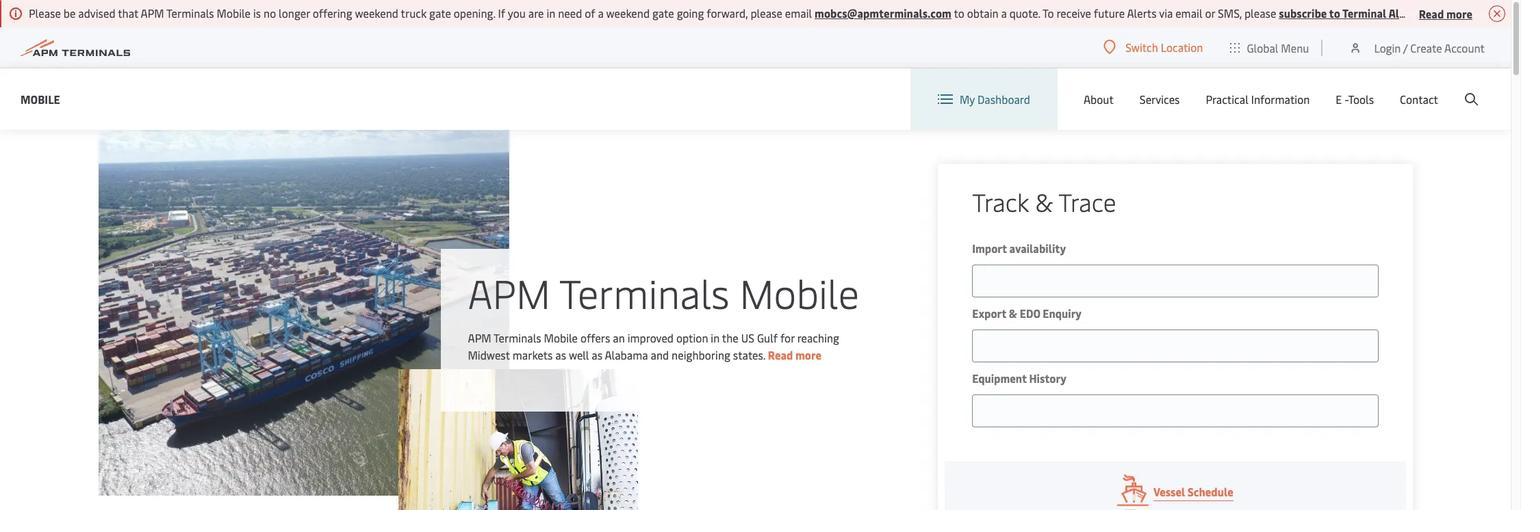 Task type: vqa. For each thing, say whether or not it's contained in the screenshot.
Select
no



Task type: locate. For each thing, give the bounding box(es) containing it.
0 horizontal spatial alerts
[[1127, 5, 1157, 21]]

advised
[[78, 5, 115, 21]]

future
[[1094, 5, 1125, 21]]

1 please from the left
[[751, 5, 783, 21]]

gate left going
[[653, 5, 674, 21]]

1 horizontal spatial as
[[592, 347, 603, 363]]

1 vertical spatial &
[[1009, 306, 1018, 321]]

2 please from the left
[[1245, 5, 1277, 21]]

email
[[785, 5, 812, 21], [1176, 5, 1203, 21]]

0 vertical spatial apm
[[141, 5, 164, 21]]

or
[[1205, 5, 1215, 21]]

1 horizontal spatial please
[[1245, 5, 1277, 21]]

that
[[118, 5, 138, 21]]

please
[[751, 5, 783, 21], [1245, 5, 1277, 21]]

track
[[972, 185, 1029, 218]]

e
[[1336, 92, 1342, 107]]

1 vertical spatial read
[[768, 347, 793, 363]]

apm for apm terminals mobile
[[468, 265, 551, 319]]

a right obtain
[[1001, 5, 1007, 21]]

in inside the please be advised that apm terminals mobile is no longer offering weekend truck gate opening. if you are in need of a weekend gate going forward, please email mobcs@apmterminals.com to obtain a quote. to receive future alerts via email or sms, please subscribe to terminal alerts . read more
[[547, 5, 555, 21]]

please right sms,
[[1245, 5, 1277, 21]]

apm terminals mobile
[[468, 265, 859, 319]]

of
[[585, 5, 595, 21]]

read down for
[[768, 347, 793, 363]]

information
[[1251, 92, 1310, 107]]

terminals up improved
[[559, 265, 730, 319]]

alerts up /
[[1389, 5, 1420, 21]]

my
[[960, 92, 975, 107]]

terminals right that
[[166, 5, 214, 21]]

services
[[1140, 92, 1180, 107]]

more inside the please be advised that apm terminals mobile is no longer offering weekend truck gate opening. if you are in need of a weekend gate going forward, please email mobcs@apmterminals.com to obtain a quote. to receive future alerts via email or sms, please subscribe to terminal alerts . read more
[[1447, 6, 1473, 21]]

1 vertical spatial terminals
[[559, 265, 730, 319]]

e -tools button
[[1336, 68, 1374, 130]]

terminals inside the please be advised that apm terminals mobile is no longer offering weekend truck gate opening. if you are in need of a weekend gate going forward, please email mobcs@apmterminals.com to obtain a quote. to receive future alerts via email or sms, please subscribe to terminal alerts . read more
[[166, 5, 214, 21]]

1 vertical spatial more
[[796, 347, 822, 363]]

receive
[[1057, 5, 1091, 21]]

weekend left truck
[[355, 5, 398, 21]]

gate
[[429, 5, 451, 21], [653, 5, 674, 21]]

0 horizontal spatial a
[[598, 5, 604, 21]]

equipment
[[972, 371, 1027, 386]]

1 horizontal spatial weekend
[[606, 5, 650, 21]]

alerts
[[1127, 5, 1157, 21], [1389, 5, 1420, 21]]

& left edo
[[1009, 306, 1018, 321]]

0 vertical spatial read
[[1419, 6, 1444, 21]]

1 vertical spatial apm
[[468, 265, 551, 319]]

read
[[1419, 6, 1444, 21], [768, 347, 793, 363]]

in right are
[[547, 5, 555, 21]]

gate right truck
[[429, 5, 451, 21]]

more
[[1447, 6, 1473, 21], [796, 347, 822, 363]]

terminals
[[166, 5, 214, 21], [559, 265, 730, 319], [494, 330, 541, 345]]

2 vertical spatial apm
[[468, 330, 491, 345]]

1 horizontal spatial to
[[1329, 5, 1341, 21]]

1 a from the left
[[598, 5, 604, 21]]

terminals for apm terminals mobile offers an improved option in the us gulf for reaching midwest markets as well as alabama and neighboring states.
[[494, 330, 541, 345]]

1 horizontal spatial a
[[1001, 5, 1007, 21]]

global menu button
[[1217, 27, 1323, 68]]

0 horizontal spatial in
[[547, 5, 555, 21]]

2 weekend from the left
[[606, 5, 650, 21]]

opening.
[[454, 5, 496, 21]]

1 horizontal spatial alerts
[[1389, 5, 1420, 21]]

1 horizontal spatial &
[[1035, 185, 1053, 218]]

in
[[547, 5, 555, 21], [711, 330, 720, 345]]

0 horizontal spatial email
[[785, 5, 812, 21]]

subscribe
[[1279, 5, 1327, 21]]

to left obtain
[[954, 5, 965, 21]]

alerts left via
[[1127, 5, 1157, 21]]

as down offers
[[592, 347, 603, 363]]

1 horizontal spatial email
[[1176, 5, 1203, 21]]

via
[[1159, 5, 1173, 21]]

0 horizontal spatial gate
[[429, 5, 451, 21]]

2 as from the left
[[592, 347, 603, 363]]

1 horizontal spatial in
[[711, 330, 720, 345]]

weekend right of at the left top of page
[[606, 5, 650, 21]]

dashboard
[[978, 92, 1030, 107]]

mobile inside apm terminals mobile offers an improved option in the us gulf for reaching midwest markets as well as alabama and neighboring states.
[[544, 330, 578, 345]]

0 horizontal spatial as
[[556, 347, 566, 363]]

0 horizontal spatial to
[[954, 5, 965, 21]]

apm inside the please be advised that apm terminals mobile is no longer offering weekend truck gate opening. if you are in need of a weekend gate going forward, please email mobcs@apmterminals.com to obtain a quote. to receive future alerts via email or sms, please subscribe to terminal alerts . read more
[[141, 5, 164, 21]]

to left terminal
[[1329, 5, 1341, 21]]

you
[[508, 5, 526, 21]]

track & trace
[[972, 185, 1117, 218]]

more up account
[[1447, 6, 1473, 21]]

terminals up markets
[[494, 330, 541, 345]]

1 horizontal spatial more
[[1447, 6, 1473, 21]]

going
[[677, 5, 704, 21]]

0 horizontal spatial more
[[796, 347, 822, 363]]

forward,
[[707, 5, 748, 21]]

terminals inside apm terminals mobile offers an improved option in the us gulf for reaching midwest markets as well as alabama and neighboring states.
[[494, 330, 541, 345]]

apm terminals mobile offers an improved option in the us gulf for reaching midwest markets as well as alabama and neighboring states.
[[468, 330, 839, 363]]

truck
[[401, 5, 427, 21]]

1 vertical spatial in
[[711, 330, 720, 345]]

read inside the please be advised that apm terminals mobile is no longer offering weekend truck gate opening. if you are in need of a weekend gate going forward, please email mobcs@apmterminals.com to obtain a quote. to receive future alerts via email or sms, please subscribe to terminal alerts . read more
[[1419, 6, 1444, 21]]

history
[[1029, 371, 1067, 386]]

about button
[[1084, 68, 1114, 130]]

vessel schedule
[[1154, 485, 1234, 500]]

please right forward,
[[751, 5, 783, 21]]

1 gate from the left
[[429, 5, 451, 21]]

apm inside apm terminals mobile offers an improved option in the us gulf for reaching midwest markets as well as alabama and neighboring states.
[[468, 330, 491, 345]]

a
[[598, 5, 604, 21], [1001, 5, 1007, 21]]

in left the
[[711, 330, 720, 345]]

states.
[[733, 347, 765, 363]]

& left trace at top
[[1035, 185, 1053, 218]]

availability
[[1010, 241, 1066, 256]]

account
[[1445, 40, 1485, 55]]

1 horizontal spatial terminals
[[494, 330, 541, 345]]

0 horizontal spatial weekend
[[355, 5, 398, 21]]

obtain
[[967, 5, 999, 21]]

1 horizontal spatial read
[[1419, 6, 1444, 21]]

as left well
[[556, 347, 566, 363]]

read more
[[768, 347, 822, 363]]

0 horizontal spatial read
[[768, 347, 793, 363]]

read more button
[[1419, 5, 1473, 22]]

0 vertical spatial more
[[1447, 6, 1473, 21]]

import availability
[[972, 241, 1066, 256]]

2 vertical spatial terminals
[[494, 330, 541, 345]]

login
[[1375, 40, 1401, 55]]

2 horizontal spatial terminals
[[559, 265, 730, 319]]

0 vertical spatial in
[[547, 5, 555, 21]]

0 vertical spatial terminals
[[166, 5, 214, 21]]

more down "reaching"
[[796, 347, 822, 363]]

weekend
[[355, 5, 398, 21], [606, 5, 650, 21]]

to
[[954, 5, 965, 21], [1329, 5, 1341, 21]]

mobile
[[217, 5, 251, 21], [21, 91, 60, 106], [740, 265, 859, 319], [544, 330, 578, 345]]

0 horizontal spatial terminals
[[166, 5, 214, 21]]

a right of at the left top of page
[[598, 5, 604, 21]]

need
[[558, 5, 582, 21]]

0 horizontal spatial please
[[751, 5, 783, 21]]

read up the login / create account
[[1419, 6, 1444, 21]]

1 horizontal spatial gate
[[653, 5, 674, 21]]

longer
[[279, 5, 310, 21]]

2 a from the left
[[1001, 5, 1007, 21]]

0 vertical spatial &
[[1035, 185, 1053, 218]]

0 horizontal spatial &
[[1009, 306, 1018, 321]]



Task type: describe. For each thing, give the bounding box(es) containing it.
1 to from the left
[[954, 5, 965, 21]]

mobile inside the please be advised that apm terminals mobile is no longer offering weekend truck gate opening. if you are in need of a weekend gate going forward, please email mobcs@apmterminals.com to obtain a quote. to receive future alerts via email or sms, please subscribe to terminal alerts . read more
[[217, 5, 251, 21]]

schedule
[[1188, 485, 1234, 500]]

location
[[1161, 40, 1203, 55]]

export
[[972, 306, 1007, 321]]

login / create account
[[1375, 40, 1485, 55]]

mobcs@apmterminals.com
[[815, 5, 952, 21]]

vessel schedule link
[[945, 462, 1406, 511]]

1 email from the left
[[785, 5, 812, 21]]

about
[[1084, 92, 1114, 107]]

switch location button
[[1104, 40, 1203, 55]]

an
[[613, 330, 625, 345]]

/
[[1404, 40, 1408, 55]]

services button
[[1140, 68, 1180, 130]]

offering
[[313, 5, 352, 21]]

2 gate from the left
[[653, 5, 674, 21]]

tools
[[1348, 92, 1374, 107]]

1 alerts from the left
[[1127, 5, 1157, 21]]

midwest
[[468, 347, 510, 363]]

terminals for apm terminals mobile
[[559, 265, 730, 319]]

option
[[676, 330, 708, 345]]

trace
[[1059, 185, 1117, 218]]

1 weekend from the left
[[355, 5, 398, 21]]

my dashboard
[[960, 92, 1030, 107]]

2 email from the left
[[1176, 5, 1203, 21]]

my dashboard button
[[938, 68, 1030, 130]]

2 to from the left
[[1329, 5, 1341, 21]]

switch
[[1126, 40, 1158, 55]]

.
[[1420, 5, 1423, 21]]

close alert image
[[1489, 5, 1506, 22]]

mobile secondary image
[[398, 370, 638, 511]]

well
[[569, 347, 589, 363]]

quote. to
[[1010, 5, 1054, 21]]

read more link
[[768, 347, 822, 363]]

create
[[1411, 40, 1442, 55]]

subscribe to terminal alerts link
[[1279, 5, 1420, 21]]

alabama
[[605, 347, 648, 363]]

no
[[264, 5, 276, 21]]

xin da yang zhou  docked at apm terminals mobile image
[[98, 130, 509, 496]]

global menu
[[1247, 40, 1309, 55]]

enquiry
[[1043, 306, 1082, 321]]

& for trace
[[1035, 185, 1053, 218]]

improved
[[628, 330, 674, 345]]

contact button
[[1400, 68, 1439, 130]]

please
[[29, 5, 61, 21]]

gulf
[[757, 330, 778, 345]]

2 alerts from the left
[[1389, 5, 1420, 21]]

us
[[741, 330, 755, 345]]

mobile link
[[21, 91, 60, 108]]

terminal
[[1343, 5, 1387, 21]]

equipment history
[[972, 371, 1067, 386]]

import
[[972, 241, 1007, 256]]

global
[[1247, 40, 1279, 55]]

menu
[[1281, 40, 1309, 55]]

mobcs@apmterminals.com link
[[815, 5, 952, 21]]

practical information
[[1206, 92, 1310, 107]]

1 as from the left
[[556, 347, 566, 363]]

e -tools
[[1336, 92, 1374, 107]]

reaching
[[797, 330, 839, 345]]

export & edo enquiry
[[972, 306, 1082, 321]]

the
[[722, 330, 739, 345]]

and
[[651, 347, 669, 363]]

practical information button
[[1206, 68, 1310, 130]]

apm for apm terminals mobile offers an improved option in the us gulf for reaching midwest markets as well as alabama and neighboring states.
[[468, 330, 491, 345]]

switch location
[[1126, 40, 1203, 55]]

vessel
[[1154, 485, 1185, 500]]

sms,
[[1218, 5, 1242, 21]]

for
[[781, 330, 795, 345]]

contact
[[1400, 92, 1439, 107]]

offers
[[581, 330, 610, 345]]

please be advised that apm terminals mobile is no longer offering weekend truck gate opening. if you are in need of a weekend gate going forward, please email mobcs@apmterminals.com to obtain a quote. to receive future alerts via email or sms, please subscribe to terminal alerts . read more
[[29, 5, 1473, 21]]

is
[[253, 5, 261, 21]]

practical
[[1206, 92, 1249, 107]]

& for edo
[[1009, 306, 1018, 321]]

neighboring
[[672, 347, 731, 363]]

if
[[498, 5, 505, 21]]

in inside apm terminals mobile offers an improved option in the us gulf for reaching midwest markets as well as alabama and neighboring states.
[[711, 330, 720, 345]]

are
[[528, 5, 544, 21]]

login / create account link
[[1349, 27, 1485, 68]]

-
[[1345, 92, 1348, 107]]

be
[[63, 5, 76, 21]]

edo
[[1020, 306, 1041, 321]]

markets
[[513, 347, 553, 363]]



